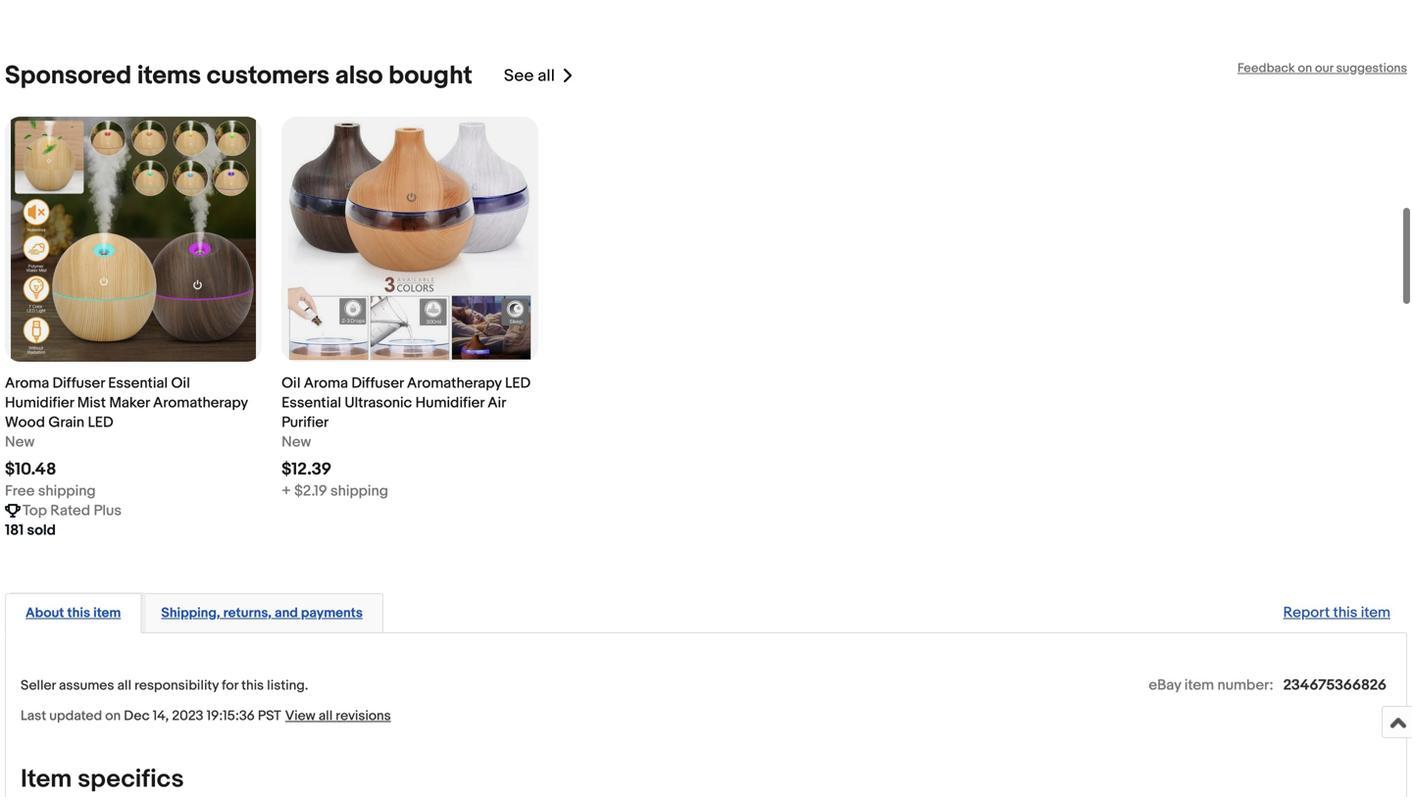 Task type: locate. For each thing, give the bounding box(es) containing it.
0 horizontal spatial humidifier
[[5, 394, 74, 412]]

humidifier up wood
[[5, 394, 74, 412]]

2023
[[172, 708, 204, 725]]

diffuser up ultrasonic
[[352, 375, 404, 392]]

181 sold
[[5, 522, 56, 540]]

diffuser up mist
[[53, 375, 105, 392]]

shipping, returns, and payments
[[161, 605, 363, 622]]

new down purifier at left bottom
[[282, 434, 311, 451]]

0 vertical spatial essential
[[108, 375, 168, 392]]

see
[[504, 66, 534, 86]]

updated
[[49, 708, 102, 725]]

essential inside aroma diffuser essential oil humidifier mist maker aromatherapy wood grain led new $10.48 free shipping
[[108, 375, 168, 392]]

all inside "link"
[[538, 66, 555, 86]]

1 horizontal spatial all
[[319, 708, 333, 725]]

Top Rated Plus text field
[[23, 501, 122, 521]]

shipping, returns, and payments button
[[161, 604, 363, 623]]

0 vertical spatial aromatherapy
[[407, 375, 502, 392]]

0 horizontal spatial shipping
[[38, 483, 96, 500]]

aroma up purifier at left bottom
[[304, 375, 348, 392]]

2 horizontal spatial all
[[538, 66, 555, 86]]

last updated on dec 14, 2023 19:15:36 pst view all revisions
[[21, 708, 391, 725]]

$2.19
[[294, 483, 327, 500]]

this right about
[[67, 605, 90, 622]]

New text field
[[282, 433, 311, 452]]

0 horizontal spatial led
[[88, 414, 113, 432]]

1 horizontal spatial humidifier
[[416, 394, 485, 412]]

item
[[1361, 604, 1391, 622], [93, 605, 121, 622], [1185, 677, 1215, 694]]

0 horizontal spatial this
[[67, 605, 90, 622]]

grain
[[48, 414, 84, 432]]

oil inside aroma diffuser essential oil humidifier mist maker aromatherapy wood grain led new $10.48 free shipping
[[171, 375, 190, 392]]

1 diffuser from the left
[[53, 375, 105, 392]]

essential up purifier at left bottom
[[282, 394, 341, 412]]

item inside button
[[93, 605, 121, 622]]

1 new from the left
[[5, 434, 35, 451]]

$10.48
[[5, 460, 56, 480]]

1 oil from the left
[[171, 375, 190, 392]]

essential
[[108, 375, 168, 392], [282, 394, 341, 412]]

diffuser inside the oil aroma diffuser aromatherapy led essential ultrasonic humidifier air purifier new $12.39 + $2.19 shipping
[[352, 375, 404, 392]]

led up air
[[505, 375, 531, 392]]

new
[[5, 434, 35, 451], [282, 434, 311, 451]]

view all revisions link
[[281, 707, 391, 725]]

this right for
[[241, 678, 264, 694]]

1 horizontal spatial aroma
[[304, 375, 348, 392]]

item
[[21, 765, 72, 795]]

1 vertical spatial led
[[88, 414, 113, 432]]

and
[[275, 605, 298, 622]]

1 vertical spatial essential
[[282, 394, 341, 412]]

top
[[23, 502, 47, 520]]

view
[[285, 708, 316, 725]]

1 horizontal spatial aromatherapy
[[407, 375, 502, 392]]

1 vertical spatial on
[[105, 708, 121, 725]]

2 horizontal spatial this
[[1334, 604, 1358, 622]]

1 vertical spatial aromatherapy
[[153, 394, 248, 412]]

item right ebay at bottom right
[[1185, 677, 1215, 694]]

aroma
[[5, 375, 49, 392], [304, 375, 348, 392]]

shipping
[[38, 483, 96, 500], [331, 483, 388, 500]]

shipping up rated
[[38, 483, 96, 500]]

essential up the maker
[[108, 375, 168, 392]]

item right about
[[93, 605, 121, 622]]

aromatherapy inside aroma diffuser essential oil humidifier mist maker aromatherapy wood grain led new $10.48 free shipping
[[153, 394, 248, 412]]

free
[[5, 483, 35, 500]]

all right 'see' at the left of page
[[538, 66, 555, 86]]

mist
[[77, 394, 106, 412]]

this right report
[[1334, 604, 1358, 622]]

specifics
[[78, 765, 184, 795]]

2 vertical spatial all
[[319, 708, 333, 725]]

0 horizontal spatial aromatherapy
[[153, 394, 248, 412]]

tab list
[[5, 590, 1408, 634]]

number:
[[1218, 677, 1274, 694]]

all
[[538, 66, 555, 86], [117, 678, 131, 694], [319, 708, 333, 725]]

2 horizontal spatial item
[[1361, 604, 1391, 622]]

2 new from the left
[[282, 434, 311, 451]]

1 horizontal spatial led
[[505, 375, 531, 392]]

dec
[[124, 708, 150, 725]]

0 horizontal spatial oil
[[171, 375, 190, 392]]

led inside aroma diffuser essential oil humidifier mist maker aromatherapy wood grain led new $10.48 free shipping
[[88, 414, 113, 432]]

humidifier left air
[[416, 394, 485, 412]]

aromatherapy right the maker
[[153, 394, 248, 412]]

new down wood
[[5, 434, 35, 451]]

1 horizontal spatial this
[[241, 678, 264, 694]]

1 horizontal spatial essential
[[282, 394, 341, 412]]

2 shipping from the left
[[331, 483, 388, 500]]

1 horizontal spatial new
[[282, 434, 311, 451]]

1 horizontal spatial oil
[[282, 375, 301, 392]]

led
[[505, 375, 531, 392], [88, 414, 113, 432]]

about this item
[[26, 605, 121, 622]]

on left our
[[1298, 61, 1313, 76]]

led down mist
[[88, 414, 113, 432]]

0 horizontal spatial diffuser
[[53, 375, 105, 392]]

oil
[[171, 375, 190, 392], [282, 375, 301, 392]]

0 horizontal spatial new
[[5, 434, 35, 451]]

humidifier
[[5, 394, 74, 412], [416, 394, 485, 412]]

0 vertical spatial led
[[505, 375, 531, 392]]

+ $2.19 shipping text field
[[282, 482, 388, 501]]

sponsored
[[5, 61, 132, 91]]

revisions
[[336, 708, 391, 725]]

about this item button
[[26, 604, 121, 623]]

0 horizontal spatial aroma
[[5, 375, 49, 392]]

2 oil from the left
[[282, 375, 301, 392]]

1 horizontal spatial shipping
[[331, 483, 388, 500]]

diffuser
[[53, 375, 105, 392], [352, 375, 404, 392]]

this
[[1334, 604, 1358, 622], [67, 605, 90, 622], [241, 678, 264, 694]]

report this item link
[[1274, 595, 1401, 632]]

0 horizontal spatial essential
[[108, 375, 168, 392]]

on left the dec
[[105, 708, 121, 725]]

0 vertical spatial on
[[1298, 61, 1313, 76]]

assumes
[[59, 678, 114, 694]]

1 horizontal spatial diffuser
[[352, 375, 404, 392]]

listing.
[[267, 678, 308, 694]]

1 shipping from the left
[[38, 483, 96, 500]]

aromatherapy inside the oil aroma diffuser aromatherapy led essential ultrasonic humidifier air purifier new $12.39 + $2.19 shipping
[[407, 375, 502, 392]]

1 humidifier from the left
[[5, 394, 74, 412]]

aroma inside the oil aroma diffuser aromatherapy led essential ultrasonic humidifier air purifier new $12.39 + $2.19 shipping
[[304, 375, 348, 392]]

aromatherapy
[[407, 375, 502, 392], [153, 394, 248, 412]]

all right view
[[319, 708, 333, 725]]

new inside the oil aroma diffuser aromatherapy led essential ultrasonic humidifier air purifier new $12.39 + $2.19 shipping
[[282, 434, 311, 451]]

humidifier inside the oil aroma diffuser aromatherapy led essential ultrasonic humidifier air purifier new $12.39 + $2.19 shipping
[[416, 394, 485, 412]]

2 humidifier from the left
[[416, 394, 485, 412]]

0 vertical spatial all
[[538, 66, 555, 86]]

item right report
[[1361, 604, 1391, 622]]

2 aroma from the left
[[304, 375, 348, 392]]

0 horizontal spatial on
[[105, 708, 121, 725]]

234675366826
[[1284, 677, 1387, 694]]

New text field
[[5, 433, 35, 452]]

shipping inside aroma diffuser essential oil humidifier mist maker aromatherapy wood grain led new $10.48 free shipping
[[38, 483, 96, 500]]

2 diffuser from the left
[[352, 375, 404, 392]]

aromatherapy up air
[[407, 375, 502, 392]]

0 horizontal spatial item
[[93, 605, 121, 622]]

last
[[21, 708, 46, 725]]

shipping right $2.19
[[331, 483, 388, 500]]

shipping inside the oil aroma diffuser aromatherapy led essential ultrasonic humidifier air purifier new $12.39 + $2.19 shipping
[[331, 483, 388, 500]]

all up the dec
[[117, 678, 131, 694]]

on
[[1298, 61, 1313, 76], [105, 708, 121, 725]]

0 horizontal spatial all
[[117, 678, 131, 694]]

suggestions
[[1337, 61, 1408, 76]]

feedback
[[1238, 61, 1296, 76]]

1 aroma from the left
[[5, 375, 49, 392]]

1 horizontal spatial item
[[1185, 677, 1215, 694]]

See all text field
[[504, 66, 555, 86]]

sold
[[27, 522, 56, 540]]

aroma up wood
[[5, 375, 49, 392]]

this inside button
[[67, 605, 90, 622]]

seller
[[21, 678, 56, 694]]

this for about
[[67, 605, 90, 622]]



Task type: describe. For each thing, give the bounding box(es) containing it.
top rated plus
[[23, 502, 122, 520]]

items
[[137, 61, 201, 91]]

also
[[335, 61, 383, 91]]

purifier
[[282, 414, 329, 432]]

report
[[1284, 604, 1331, 622]]

shipping for new
[[38, 483, 96, 500]]

sponsored items customers also bought
[[5, 61, 473, 91]]

this for report
[[1334, 604, 1358, 622]]

shipping,
[[161, 605, 220, 622]]

tab list containing about this item
[[5, 590, 1408, 634]]

plus
[[94, 502, 122, 520]]

item for about this item
[[93, 605, 121, 622]]

1 horizontal spatial on
[[1298, 61, 1313, 76]]

181
[[5, 522, 24, 540]]

customers
[[207, 61, 330, 91]]

feedback on our suggestions
[[1238, 61, 1408, 76]]

see all
[[504, 66, 555, 86]]

item specifics
[[21, 765, 184, 795]]

payments
[[301, 605, 363, 622]]

feedback on our suggestions link
[[1238, 61, 1408, 76]]

ebay item number: 234675366826
[[1149, 677, 1387, 694]]

shipping for $12.39
[[331, 483, 388, 500]]

14,
[[153, 708, 169, 725]]

$12.39 text field
[[282, 460, 332, 480]]

maker
[[109, 394, 150, 412]]

oil inside the oil aroma diffuser aromatherapy led essential ultrasonic humidifier air purifier new $12.39 + $2.19 shipping
[[282, 375, 301, 392]]

1 vertical spatial all
[[117, 678, 131, 694]]

ebay
[[1149, 677, 1182, 694]]

$10.48 text field
[[5, 460, 56, 480]]

aroma diffuser essential oil humidifier mist maker aromatherapy wood grain led new $10.48 free shipping
[[5, 375, 248, 500]]

ultrasonic
[[345, 394, 412, 412]]

$12.39
[[282, 460, 332, 480]]

air
[[488, 394, 506, 412]]

report this item
[[1284, 604, 1391, 622]]

19:15:36
[[207, 708, 255, 725]]

essential inside the oil aroma diffuser aromatherapy led essential ultrasonic humidifier air purifier new $12.39 + $2.19 shipping
[[282, 394, 341, 412]]

for
[[222, 678, 238, 694]]

Free shipping text field
[[5, 482, 96, 501]]

returns,
[[223, 605, 272, 622]]

see all link
[[504, 61, 575, 91]]

wood
[[5, 414, 45, 432]]

seller assumes all responsibility for this listing.
[[21, 678, 308, 694]]

responsibility
[[134, 678, 219, 694]]

+
[[282, 483, 291, 500]]

our
[[1316, 61, 1334, 76]]

about
[[26, 605, 64, 622]]

oil aroma diffuser aromatherapy led essential ultrasonic humidifier air purifier new $12.39 + $2.19 shipping
[[282, 375, 531, 500]]

rated
[[50, 502, 90, 520]]

181 sold text field
[[5, 521, 56, 541]]

item for report this item
[[1361, 604, 1391, 622]]

pst
[[258, 708, 281, 725]]

bought
[[389, 61, 473, 91]]

aroma inside aroma diffuser essential oil humidifier mist maker aromatherapy wood grain led new $10.48 free shipping
[[5, 375, 49, 392]]

humidifier inside aroma diffuser essential oil humidifier mist maker aromatherapy wood grain led new $10.48 free shipping
[[5, 394, 74, 412]]

new inside aroma diffuser essential oil humidifier mist maker aromatherapy wood grain led new $10.48 free shipping
[[5, 434, 35, 451]]

led inside the oil aroma diffuser aromatherapy led essential ultrasonic humidifier air purifier new $12.39 + $2.19 shipping
[[505, 375, 531, 392]]

diffuser inside aroma diffuser essential oil humidifier mist maker aromatherapy wood grain led new $10.48 free shipping
[[53, 375, 105, 392]]



Task type: vqa. For each thing, say whether or not it's contained in the screenshot.
'DESIGNER'
no



